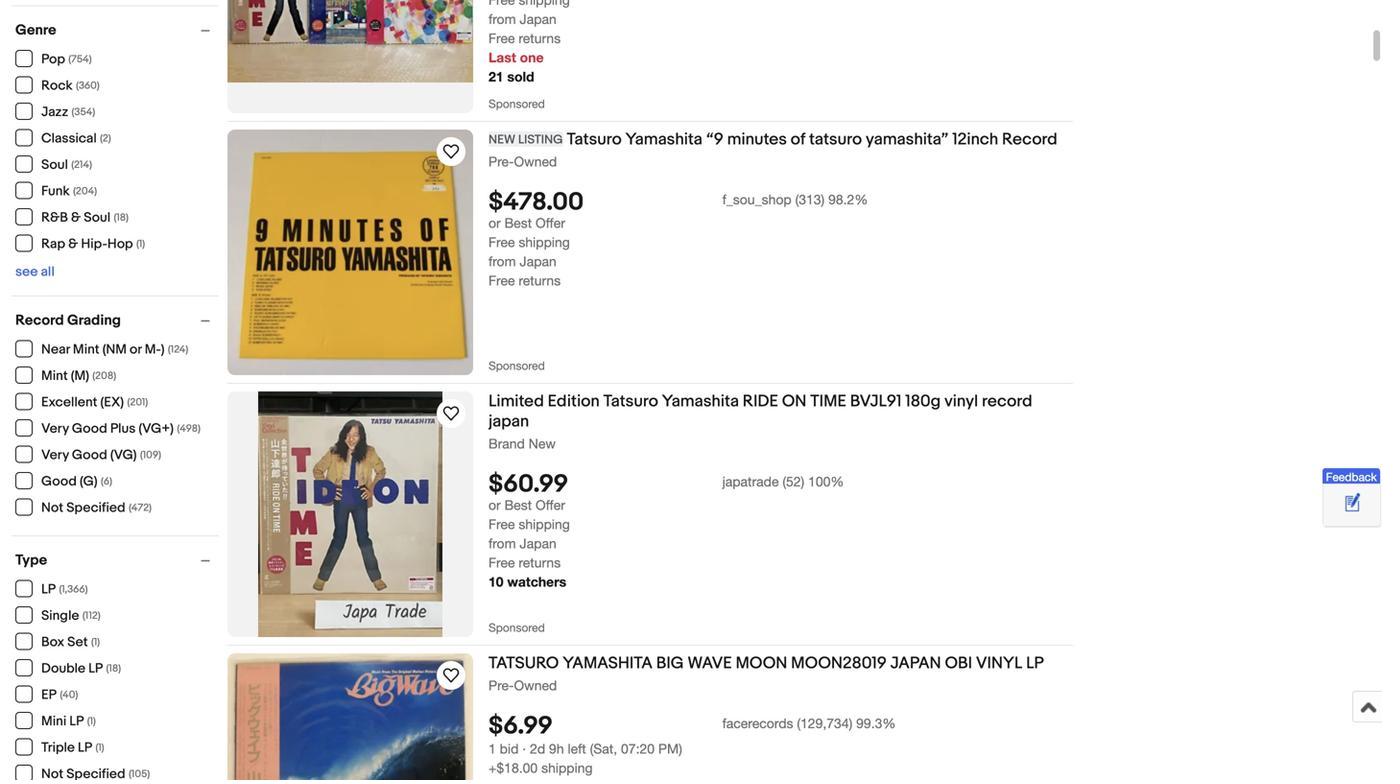 Task type: locate. For each thing, give the bounding box(es) containing it.
& right rap
[[68, 236, 78, 252]]

(m)
[[71, 368, 89, 384]]

sponsored down sold
[[489, 97, 545, 111]]

or for near
[[130, 342, 142, 358]]

(18) up the hop
[[114, 212, 129, 224]]

offer down 'listing'
[[536, 215, 565, 231]]

1 japan from the top
[[520, 11, 556, 27]]

tatsuro right edition at the bottom of the page
[[603, 392, 658, 412]]

2 vertical spatial japan
[[520, 535, 556, 551]]

tatsuro inside 'limited edition tatsuro yamashita ride on time bvjl91 180g  vinyl record japan brand new'
[[603, 392, 658, 412]]

good up not
[[41, 474, 77, 490]]

from japan free returns last one 21 sold
[[489, 11, 561, 85]]

good up (g)
[[72, 447, 107, 464]]

1 horizontal spatial record
[[1002, 130, 1057, 150]]

pre-
[[489, 154, 514, 170], [489, 678, 514, 694]]

sponsored up 'tatsuro'
[[489, 621, 545, 635]]

1 vertical spatial new
[[529, 436, 556, 452]]

2 best from the top
[[504, 497, 532, 513]]

offer inside japatrade (52) 100% or best offer free shipping from japan free returns 10 watchers
[[536, 497, 565, 513]]

sponsored text field down one
[[489, 75, 554, 113]]

0 vertical spatial offer
[[536, 215, 565, 231]]

soul up funk
[[41, 157, 68, 173]]

facerecords
[[722, 715, 793, 731]]

1 vertical spatial from
[[489, 253, 516, 269]]

Sponsored text field
[[489, 599, 554, 637]]

yamashita inside 'limited edition tatsuro yamashita ride on time bvjl91 180g  vinyl record japan brand new'
[[662, 392, 739, 412]]

0 horizontal spatial new
[[489, 133, 515, 148]]

shipping inside japatrade (52) 100% or best offer free shipping from japan free returns 10 watchers
[[519, 516, 570, 532]]

returns inside japatrade (52) 100% or best offer free shipping from japan free returns 10 watchers
[[519, 555, 561, 570]]

mint up (m)
[[73, 342, 99, 358]]

2 vertical spatial returns
[[519, 555, 561, 570]]

sponsored inside text field
[[489, 621, 545, 635]]

not
[[41, 500, 63, 516]]

Sponsored text field
[[489, 75, 554, 113], [489, 337, 554, 375]]

(1) right the hop
[[136, 238, 145, 250]]

genre
[[15, 22, 56, 39]]

3 from from the top
[[489, 535, 516, 551]]

from down $478.00 at the left of the page
[[489, 253, 516, 269]]

japan
[[520, 11, 556, 27], [520, 253, 556, 269], [520, 535, 556, 551]]

(354)
[[72, 106, 95, 119]]

& for hip-
[[68, 236, 78, 252]]

best inside f_sou_shop (313) 98.2% or best offer free shipping from japan free returns
[[504, 215, 532, 231]]

lp right triple
[[78, 740, 92, 756]]

0 horizontal spatial mint
[[41, 368, 68, 384]]

best down 'listing'
[[504, 215, 532, 231]]

very down 'excellent'
[[41, 421, 69, 437]]

0 vertical spatial owned
[[514, 154, 557, 170]]

free inside from japan free returns last one 21 sold
[[489, 30, 515, 46]]

(sat,
[[590, 741, 617, 757]]

japan inside f_sou_shop (313) 98.2% or best offer free shipping from japan free returns
[[520, 253, 556, 269]]

0 vertical spatial best
[[504, 215, 532, 231]]

1 vertical spatial sponsored
[[489, 359, 545, 373]]

good down excellent (ex) (201)
[[72, 421, 107, 437]]

f_sou_shop (313) 98.2% or best offer free shipping from japan free returns
[[489, 191, 868, 288]]

watch tatsuro yamashita big wave moon moon28019 japan obi vinyl lp image
[[440, 664, 463, 687]]

vinyl
[[944, 392, 978, 412]]

100%
[[808, 474, 844, 489]]

very
[[41, 421, 69, 437], [41, 447, 69, 464]]

2 pre- from the top
[[489, 678, 514, 694]]

1 vertical spatial returns
[[519, 272, 561, 288]]

0 vertical spatial (18)
[[114, 212, 129, 224]]

pm)
[[658, 741, 682, 757]]

2 japan from the top
[[520, 253, 556, 269]]

bvjl91
[[850, 392, 902, 412]]

yamashita left "9
[[625, 130, 702, 150]]

(204)
[[73, 185, 97, 198]]

(ex)
[[100, 394, 124, 411]]

returns down $478.00 at the left of the page
[[519, 272, 561, 288]]

soul up hip-
[[84, 210, 110, 226]]

watch tatsuro yamashita "9 minutes of tatsuro yamashita" 12inch record image
[[440, 140, 463, 163]]

shipping for japatrade (52) 100% or best offer free shipping from japan free returns 10 watchers
[[519, 516, 570, 532]]

(208)
[[92, 370, 116, 382]]

&
[[71, 210, 81, 226], [68, 236, 78, 252]]

0 vertical spatial new
[[489, 133, 515, 148]]

shipping down $478.00 at the left of the page
[[519, 234, 570, 250]]

tatsuro for $60.99
[[603, 392, 658, 412]]

tatsuro inside new listing tatsuro yamashita "9 minutes of tatsuro yamashita" 12inch record pre-owned
[[567, 130, 622, 150]]

(1) inside triple lp (1)
[[95, 742, 104, 754]]

new right brand
[[529, 436, 556, 452]]

shipping inside facerecords (129,734) 99.3% 1 bid · 2d 9h left (sat, 07:20 pm) +$18.00 shipping
[[541, 760, 593, 776]]

japan
[[489, 412, 529, 432]]

see all
[[15, 264, 55, 280]]

good for plus
[[72, 421, 107, 437]]

1 pre- from the top
[[489, 154, 514, 170]]

sponsored
[[489, 97, 545, 111], [489, 359, 545, 373], [489, 621, 545, 635]]

)
[[161, 342, 165, 358]]

of
[[791, 130, 805, 150]]

very for very good (vg)
[[41, 447, 69, 464]]

0 vertical spatial tatsuro
[[567, 130, 622, 150]]

(1) down mini lp (1)
[[95, 742, 104, 754]]

m-
[[145, 342, 161, 358]]

pre- right watch tatsuro yamashita "9 minutes of tatsuro yamashita" 12inch record image
[[489, 154, 514, 170]]

1 vertical spatial record
[[15, 312, 64, 329]]

vinyl
[[976, 654, 1022, 674]]

japan inside japatrade (52) 100% or best offer free shipping from japan free returns 10 watchers
[[520, 535, 556, 551]]

(18) inside double lp (18)
[[106, 663, 121, 675]]

pre- inside new listing tatsuro yamashita "9 minutes of tatsuro yamashita" 12inch record pre-owned
[[489, 154, 514, 170]]

2 offer from the top
[[536, 497, 565, 513]]

0 vertical spatial mint
[[73, 342, 99, 358]]

1 vertical spatial mint
[[41, 368, 68, 384]]

0 vertical spatial sponsored
[[489, 97, 545, 111]]

1 vertical spatial best
[[504, 497, 532, 513]]

best for f_sou_shop (313) 98.2% or best offer free shipping from japan free returns
[[504, 215, 532, 231]]

0 vertical spatial shipping
[[519, 234, 570, 250]]

returns for f_sou_shop (313) 98.2% or best offer free shipping from japan free returns
[[519, 272, 561, 288]]

from
[[489, 11, 516, 27], [489, 253, 516, 269], [489, 535, 516, 551]]

free
[[489, 30, 515, 46], [489, 234, 515, 250], [489, 272, 515, 288], [489, 516, 515, 532], [489, 555, 515, 570]]

shipping down left on the left bottom of the page
[[541, 760, 593, 776]]

pop (754)
[[41, 51, 92, 68]]

1 very from the top
[[41, 421, 69, 437]]

(18) right double on the bottom left of page
[[106, 663, 121, 675]]

triple lp (1)
[[41, 740, 104, 756]]

japan for f_sou_shop (313) 98.2% or best offer free shipping from japan free returns
[[520, 253, 556, 269]]

0 vertical spatial returns
[[519, 30, 561, 46]]

classical (2)
[[41, 131, 111, 147]]

new left 'listing'
[[489, 133, 515, 148]]

sponsored up limited at the bottom left of the page
[[489, 359, 545, 373]]

yamashita for $478.00
[[625, 130, 702, 150]]

record right 12inch
[[1002, 130, 1057, 150]]

or for japatrade
[[489, 497, 501, 513]]

0 vertical spatial good
[[72, 421, 107, 437]]

1 best from the top
[[504, 215, 532, 231]]

2 returns from the top
[[519, 272, 561, 288]]

offer inside f_sou_shop (313) 98.2% or best offer free shipping from japan free returns
[[536, 215, 565, 231]]

lp right mini
[[69, 714, 84, 730]]

excellent
[[41, 394, 97, 411]]

lp for double lp
[[88, 661, 103, 677]]

offer up watchers
[[536, 497, 565, 513]]

0 vertical spatial yamashita
[[625, 130, 702, 150]]

1 vertical spatial yamashita
[[662, 392, 739, 412]]

1 vertical spatial tatsuro
[[603, 392, 658, 412]]

0 vertical spatial from
[[489, 11, 516, 27]]

2 from from the top
[[489, 253, 516, 269]]

1 offer from the top
[[536, 215, 565, 231]]

(g)
[[80, 474, 97, 490]]

$6.99
[[489, 712, 553, 741]]

(18) inside r&b & soul (18)
[[114, 212, 129, 224]]

returns inside f_sou_shop (313) 98.2% or best offer free shipping from japan free returns
[[519, 272, 561, 288]]

1 owned from the top
[[514, 154, 557, 170]]

offer for f_sou_shop (313) 98.2% or best offer free shipping from japan free returns
[[536, 215, 565, 231]]

lp right double on the bottom left of page
[[88, 661, 103, 677]]

98.2%
[[828, 191, 868, 207]]

or for f_sou_shop
[[489, 215, 501, 231]]

or inside f_sou_shop (313) 98.2% or best offer free shipping from japan free returns
[[489, 215, 501, 231]]

lp inside the 'tatsuro yamashita big wave moon moon28019 japan obi vinyl lp pre-owned'
[[1026, 654, 1044, 674]]

1 horizontal spatial soul
[[84, 210, 110, 226]]

(472)
[[129, 502, 152, 514]]

0 vertical spatial very
[[41, 421, 69, 437]]

record grading button
[[15, 312, 219, 329]]

brand
[[489, 436, 525, 452]]

(1,366)
[[59, 584, 88, 596]]

& right 'r&b'
[[71, 210, 81, 226]]

(109)
[[140, 449, 161, 462]]

12inch
[[952, 130, 998, 150]]

record up near
[[15, 312, 64, 329]]

2 vertical spatial from
[[489, 535, 516, 551]]

japan
[[890, 654, 941, 674]]

(1) inside mini lp (1)
[[87, 715, 96, 728]]

very up good (g) (6)
[[41, 447, 69, 464]]

from up last
[[489, 11, 516, 27]]

hip-
[[81, 236, 107, 252]]

3 japan from the top
[[520, 535, 556, 551]]

r&b & soul (18)
[[41, 210, 129, 226]]

japatrade
[[722, 474, 779, 489]]

2 vertical spatial sponsored
[[489, 621, 545, 635]]

0 vertical spatial record
[[1002, 130, 1057, 150]]

ride
[[743, 392, 778, 412]]

owned inside new listing tatsuro yamashita "9 minutes of tatsuro yamashita" 12inch record pre-owned
[[514, 154, 557, 170]]

0 vertical spatial soul
[[41, 157, 68, 173]]

0 vertical spatial japan
[[520, 11, 556, 27]]

0 vertical spatial or
[[489, 215, 501, 231]]

1 vertical spatial very
[[41, 447, 69, 464]]

1 vertical spatial shipping
[[519, 516, 570, 532]]

mint
[[73, 342, 99, 358], [41, 368, 68, 384]]

1 vertical spatial offer
[[536, 497, 565, 513]]

1 returns from the top
[[519, 30, 561, 46]]

mint left (m)
[[41, 368, 68, 384]]

soul
[[41, 157, 68, 173], [84, 210, 110, 226]]

last
[[489, 50, 516, 65]]

(nm
[[102, 342, 127, 358]]

"9
[[706, 130, 723, 150]]

1 vertical spatial &
[[68, 236, 78, 252]]

sponsored for sponsored text field
[[489, 621, 545, 635]]

1 vertical spatial (18)
[[106, 663, 121, 675]]

from inside f_sou_shop (313) 98.2% or best offer free shipping from japan free returns
[[489, 253, 516, 269]]

shipping inside f_sou_shop (313) 98.2% or best offer free shipping from japan free returns
[[519, 234, 570, 250]]

ep (40)
[[41, 687, 78, 703]]

0 vertical spatial pre-
[[489, 154, 514, 170]]

5 free from the top
[[489, 555, 515, 570]]

2 very from the top
[[41, 447, 69, 464]]

1 vertical spatial good
[[72, 447, 107, 464]]

pre- down 'tatsuro'
[[489, 678, 514, 694]]

(1) up triple lp (1)
[[87, 715, 96, 728]]

2 owned from the top
[[514, 678, 557, 694]]

2 vertical spatial shipping
[[541, 760, 593, 776]]

1 vertical spatial or
[[130, 342, 142, 358]]

1 horizontal spatial new
[[529, 436, 556, 452]]

yamashita left ride
[[662, 392, 739, 412]]

1 from from the top
[[489, 11, 516, 27]]

(1)
[[136, 238, 145, 250], [91, 636, 100, 649], [87, 715, 96, 728], [95, 742, 104, 754]]

sponsored text field up limited at the bottom left of the page
[[489, 337, 554, 375]]

1 sponsored from the top
[[489, 97, 545, 111]]

0 horizontal spatial soul
[[41, 157, 68, 173]]

plus
[[110, 421, 136, 437]]

left
[[568, 741, 586, 757]]

or inside japatrade (52) 100% or best offer free shipping from japan free returns 10 watchers
[[489, 497, 501, 513]]

0 vertical spatial &
[[71, 210, 81, 226]]

bid
[[500, 741, 519, 757]]

japan up one
[[520, 11, 556, 27]]

0 horizontal spatial record
[[15, 312, 64, 329]]

owned down 'listing'
[[514, 154, 557, 170]]

from inside japatrade (52) 100% or best offer free shipping from japan free returns 10 watchers
[[489, 535, 516, 551]]

double lp (18)
[[41, 661, 121, 677]]

3 returns from the top
[[519, 555, 561, 570]]

japan up watchers
[[520, 535, 556, 551]]

2 sponsored from the top
[[489, 359, 545, 373]]

(1) inside box set (1)
[[91, 636, 100, 649]]

0 vertical spatial sponsored text field
[[489, 75, 554, 113]]

box
[[41, 634, 64, 651]]

yamashita inside new listing tatsuro yamashita "9 minutes of tatsuro yamashita" 12inch record pre-owned
[[625, 130, 702, 150]]

lp right vinyl
[[1026, 654, 1044, 674]]

type
[[15, 552, 47, 569]]

japan down $478.00 at the left of the page
[[520, 253, 556, 269]]

returns up watchers
[[519, 555, 561, 570]]

set
[[67, 634, 88, 651]]

1 vertical spatial owned
[[514, 678, 557, 694]]

returns up one
[[519, 30, 561, 46]]

shipping down $60.99
[[519, 516, 570, 532]]

(2)
[[100, 132, 111, 145]]

1 vertical spatial pre-
[[489, 678, 514, 694]]

jazz (354)
[[41, 104, 95, 120]]

from for f_sou_shop (313) 98.2% or best offer free shipping from japan free returns
[[489, 253, 516, 269]]

(1) right set
[[91, 636, 100, 649]]

3 sponsored from the top
[[489, 621, 545, 635]]

1 vertical spatial japan
[[520, 253, 556, 269]]

2 vertical spatial or
[[489, 497, 501, 513]]

1 vertical spatial sponsored text field
[[489, 337, 554, 375]]

from up 10
[[489, 535, 516, 551]]

1 free from the top
[[489, 30, 515, 46]]

owned down 'tatsuro'
[[514, 678, 557, 694]]

see
[[15, 264, 38, 280]]

facerecords (129,734) 99.3% 1 bid · 2d 9h left (sat, 07:20 pm) +$18.00 shipping
[[489, 715, 896, 776]]

(vg)
[[110, 447, 137, 464]]

best inside japatrade (52) 100% or best offer free shipping from japan free returns 10 watchers
[[504, 497, 532, 513]]

tatsuro right 'listing'
[[567, 130, 622, 150]]

best down brand
[[504, 497, 532, 513]]

soul (214)
[[41, 157, 92, 173]]

$478.00
[[489, 188, 584, 217]]



Task type: vqa. For each thing, say whether or not it's contained in the screenshot.


Task type: describe. For each thing, give the bounding box(es) containing it.
grading
[[67, 312, 121, 329]]

(1) for mini lp
[[87, 715, 96, 728]]

(1) for box set
[[91, 636, 100, 649]]

tatsuro
[[809, 130, 862, 150]]

record inside new listing tatsuro yamashita "9 minutes of tatsuro yamashita" 12inch record pre-owned
[[1002, 130, 1057, 150]]

obi
[[945, 654, 972, 674]]

japan for japatrade (52) 100% or best offer free shipping from japan free returns 10 watchers
[[520, 535, 556, 551]]

owned inside the 'tatsuro yamashita big wave moon moon28019 japan obi vinyl lp pre-owned'
[[514, 678, 557, 694]]

moon28019
[[791, 654, 887, 674]]

record grading
[[15, 312, 121, 329]]

+$18.00
[[489, 760, 538, 776]]

tatsuro yamashita big wave moon moon28019 japan obi vinyl lp link
[[489, 654, 1073, 677]]

ep
[[41, 687, 57, 703]]

specified
[[66, 500, 125, 516]]

f_sou_shop
[[722, 191, 791, 207]]

(112)
[[82, 610, 101, 622]]

new inside 'limited edition tatsuro yamashita ride on time bvjl91 180g  vinyl record japan brand new'
[[529, 436, 556, 452]]

classical
[[41, 131, 97, 147]]

1 horizontal spatial mint
[[73, 342, 99, 358]]

lp left (1,366)
[[41, 582, 56, 598]]

near
[[41, 342, 70, 358]]

jazz
[[41, 104, 68, 120]]

2 vertical spatial good
[[41, 474, 77, 490]]

(498)
[[177, 423, 201, 435]]

·
[[522, 741, 526, 757]]

offer for japatrade (52) 100% or best offer free shipping from japan free returns 10 watchers
[[536, 497, 565, 513]]

(313)
[[795, 191, 825, 207]]

excellent (ex) (201)
[[41, 394, 148, 411]]

listing
[[518, 133, 563, 148]]

lp for triple lp
[[78, 740, 92, 756]]

type button
[[15, 552, 219, 569]]

limited edition tatsuro yamashita ride on time bvjl91 180g  vinyl record japan brand new
[[489, 392, 1032, 452]]

japan inside from japan free returns last one 21 sold
[[520, 11, 556, 27]]

(129,734)
[[797, 715, 852, 731]]

rock
[[41, 78, 73, 94]]

double
[[41, 661, 85, 677]]

yamashita for $60.99
[[662, 392, 739, 412]]

1 sponsored text field from the top
[[489, 75, 554, 113]]

99.3%
[[856, 715, 896, 731]]

(1) inside rap & hip-hop (1)
[[136, 238, 145, 250]]

new inside new listing tatsuro yamashita "9 minutes of tatsuro yamashita" 12inch record pre-owned
[[489, 133, 515, 148]]

lp for mini lp
[[69, 714, 84, 730]]

minutes
[[727, 130, 787, 150]]

sponsored for second sponsored text box from the top of the page
[[489, 359, 545, 373]]

very for very good plus (vg+)
[[41, 421, 69, 437]]

tatsuro
[[489, 654, 559, 674]]

funk
[[41, 183, 70, 200]]

10
[[489, 574, 503, 590]]

& for soul
[[71, 210, 81, 226]]

best for japatrade (52) 100% or best offer free shipping from japan free returns 10 watchers
[[504, 497, 532, 513]]

japatrade (52) 100% or best offer free shipping from japan free returns 10 watchers
[[489, 474, 844, 590]]

rock (360)
[[41, 78, 100, 94]]

180g
[[905, 392, 941, 412]]

21
[[489, 69, 503, 85]]

4 free from the top
[[489, 516, 515, 532]]

rap
[[41, 236, 65, 252]]

good (g) (6)
[[41, 474, 112, 490]]

tatsuro yamashita "9 minutes of tatsuro yamashita" 12inch record image
[[227, 130, 473, 375]]

2 sponsored text field from the top
[[489, 337, 554, 375]]

watch limited edition tatsuro yamashita ride on time bvjl91 180g  vinyl record japan image
[[440, 402, 463, 425]]

time
[[810, 392, 846, 412]]

edition
[[548, 392, 600, 412]]

(1) for triple lp
[[95, 742, 104, 754]]

returns inside from japan free returns last one 21 sold
[[519, 30, 561, 46]]

$60.99
[[489, 470, 568, 499]]

tatsuro yamashita for you spacy ride on time set lp vinyl handling 1day fedex image
[[227, 0, 473, 83]]

rap & hip-hop (1)
[[41, 236, 145, 252]]

mini lp (1)
[[41, 714, 96, 730]]

1 vertical spatial soul
[[84, 210, 110, 226]]

hop
[[107, 236, 133, 252]]

tatsuro yamashita "9 minutes of tatsuro yamashita" 12inch record heading
[[489, 130, 1057, 150]]

very good plus (vg+) (498)
[[41, 421, 201, 437]]

tatsuro for $478.00
[[567, 130, 622, 150]]

from for japatrade (52) 100% or best offer free shipping from japan free returns 10 watchers
[[489, 535, 516, 551]]

see all button
[[15, 264, 55, 280]]

funk (204)
[[41, 183, 97, 200]]

3 free from the top
[[489, 272, 515, 288]]

shipping for f_sou_shop (313) 98.2% or best offer free shipping from japan free returns
[[519, 234, 570, 250]]

limited edition tatsuro yamashita ride on time bvjl91 180g  vinyl record japan heading
[[489, 392, 1032, 432]]

1
[[489, 741, 496, 757]]

mini
[[41, 714, 66, 730]]

one
[[520, 50, 544, 65]]

07:20
[[621, 741, 655, 757]]

good for (vg)
[[72, 447, 107, 464]]

from inside from japan free returns last one 21 sold
[[489, 11, 516, 27]]

tatsuro yamashita big wave moon moon28019 japan obi vinyl lp heading
[[489, 654, 1044, 674]]

2 free from the top
[[489, 234, 515, 250]]

sponsored for 1st sponsored text box from the top
[[489, 97, 545, 111]]

tatsuro yamashita big wave moon moon28019 japan obi vinyl lp image
[[227, 654, 473, 780]]

pre- inside the 'tatsuro yamashita big wave moon moon28019 japan obi vinyl lp pre-owned'
[[489, 678, 514, 694]]

big
[[656, 654, 684, 674]]

lp (1,366)
[[41, 582, 88, 598]]

(201)
[[127, 396, 148, 409]]

(40)
[[60, 689, 78, 702]]

r&b
[[41, 210, 68, 226]]

(vg+)
[[139, 421, 174, 437]]

(124)
[[168, 344, 188, 356]]

wave
[[688, 654, 732, 674]]

(6)
[[101, 476, 112, 488]]

box set (1)
[[41, 634, 100, 651]]

(360)
[[76, 80, 100, 92]]

very good (vg) (109)
[[41, 447, 161, 464]]

yamashita
[[563, 654, 653, 674]]

(52)
[[783, 474, 804, 489]]

sold
[[507, 69, 534, 85]]

single
[[41, 608, 79, 624]]

limited edition tatsuro yamashita ride on time bvjl91 180g  vinyl record japan image
[[258, 392, 442, 637]]

on
[[782, 392, 807, 412]]

returns for japatrade (52) 100% or best offer free shipping from japan free returns 10 watchers
[[519, 555, 561, 570]]

yamashita"
[[866, 130, 949, 150]]

limited
[[489, 392, 544, 412]]

genre button
[[15, 22, 219, 39]]

not specified (472)
[[41, 500, 152, 516]]

triple
[[41, 740, 75, 756]]



